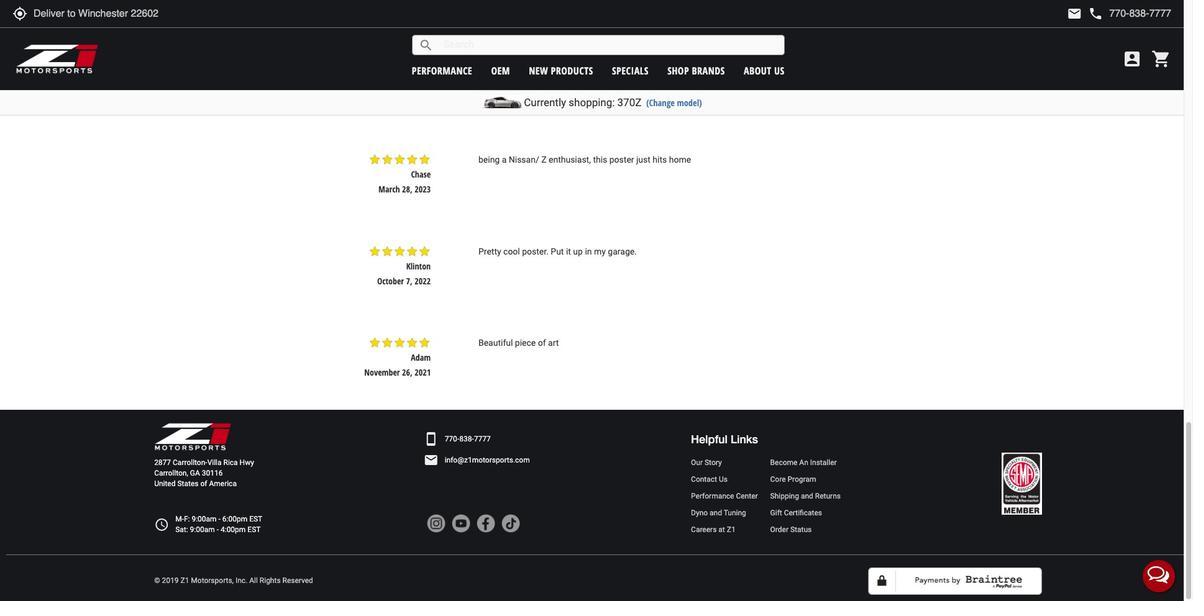 Task type: describe. For each thing, give the bounding box(es) containing it.
performance center
[[691, 492, 758, 501]]

26,
[[402, 367, 412, 378]]

z1 for 2019
[[180, 577, 189, 585]]

specials
[[612, 64, 649, 77]]

f:
[[184, 515, 190, 524]]

instagram link image
[[427, 514, 445, 533]]

careers at z1
[[691, 526, 735, 535]]

25,
[[402, 92, 412, 104]]

search
[[419, 38, 434, 53]]

cool
[[503, 246, 520, 256]]

0 horizontal spatial my
[[540, 63, 552, 73]]

30116
[[202, 469, 223, 478]]

contact us link
[[691, 475, 758, 485]]

gift certificates
[[770, 509, 822, 518]]

0 horizontal spatial poster
[[500, 63, 525, 73]]

tuning
[[724, 509, 746, 518]]

0 vertical spatial -
[[218, 515, 221, 524]]

dyno and tuning link
[[691, 508, 758, 519]]

us for contact us
[[719, 475, 728, 484]]

piece
[[515, 338, 536, 348]]

links
[[731, 433, 758, 446]]

core
[[770, 475, 786, 484]]

up
[[573, 246, 583, 256]]

certificates
[[784, 509, 822, 518]]

helpful links
[[691, 433, 758, 446]]

just
[[636, 155, 650, 165]]

hwy
[[240, 458, 254, 467]]

story
[[705, 458, 722, 467]]

being
[[478, 155, 500, 165]]

6:00pm
[[222, 515, 247, 524]]

z1 company logo image
[[154, 423, 232, 452]]

in
[[585, 246, 592, 256]]

m-
[[175, 515, 184, 524]]

2019
[[162, 577, 179, 585]]

performance
[[412, 64, 472, 77]]

carrollton-
[[173, 458, 207, 467]]

2021
[[415, 367, 431, 378]]

shipping and returns
[[770, 492, 841, 501]]

email
[[424, 453, 438, 468]]

inc.
[[235, 577, 247, 585]]

mail link
[[1067, 6, 1082, 21]]

contact
[[691, 475, 717, 484]]

shop brands link
[[667, 64, 725, 77]]

performance
[[691, 492, 734, 501]]

this
[[593, 155, 607, 165]]

mail
[[1067, 6, 1082, 21]]

our story
[[691, 458, 722, 467]]

model)
[[677, 97, 702, 109]]

shop
[[667, 64, 689, 77]]

1 vertical spatial 9:00am
[[190, 526, 215, 535]]

currently shopping: 370z (change model)
[[524, 96, 702, 109]]

tiktok link image
[[501, 514, 520, 533]]

garage.
[[608, 246, 637, 256]]

0 vertical spatial est
[[249, 515, 262, 524]]

7777
[[474, 435, 491, 444]]

currently
[[524, 96, 566, 109]]

adam
[[411, 352, 431, 363]]

1 horizontal spatial of
[[538, 338, 546, 348]]

america
[[209, 480, 237, 488]]

account_box
[[1122, 49, 1142, 69]]

reserved
[[282, 577, 313, 585]]

center
[[736, 492, 758, 501]]

returns
[[815, 492, 841, 501]]

1 vertical spatial -
[[217, 526, 219, 535]]

of inside 2877 carrollton-villa rica hwy carrollton, ga 30116 united states of america
[[200, 480, 207, 488]]

zarage
[[554, 63, 581, 73]]

access_time m-f: 9:00am - 6:00pm est sat: 9:00am - 4:00pm est
[[154, 515, 262, 535]]

states
[[177, 480, 199, 488]]

info@z1motorsports.com
[[445, 456, 530, 465]]

for
[[527, 63, 538, 73]]

performance link
[[412, 64, 472, 77]]

home
[[669, 155, 691, 165]]

Search search field
[[434, 35, 784, 55]]

about us
[[744, 64, 785, 77]]

star star star star star klinton october 7, 2022
[[369, 245, 431, 287]]

program
[[788, 475, 816, 484]]

beautiful piece of art
[[478, 338, 559, 348]]

info@z1motorsports.com link
[[445, 455, 530, 466]]

beautiful
[[478, 338, 513, 348]]

shopping:
[[569, 96, 615, 109]]

pretty
[[478, 246, 501, 256]]

z1 motorsports logo image
[[16, 43, 99, 75]]

(change model) link
[[646, 97, 702, 109]]

phone
[[1088, 6, 1103, 21]]

performance center link
[[691, 492, 758, 502]]

dope
[[478, 63, 498, 73]]

0 vertical spatial 9:00am
[[192, 515, 217, 524]]



Task type: vqa. For each thing, say whether or not it's contained in the screenshot.


Task type: locate. For each thing, give the bounding box(es) containing it.
2023 down the chase
[[415, 183, 431, 195]]

2023 inside star star star star star chase march 28, 2023
[[415, 183, 431, 195]]

and inside dyno and tuning 'link'
[[710, 509, 722, 518]]

become an installer
[[770, 458, 837, 467]]

1 horizontal spatial poster
[[609, 155, 634, 165]]

about us link
[[744, 64, 785, 77]]

enthusiast,
[[549, 155, 591, 165]]

email info@z1motorsports.com
[[424, 453, 530, 468]]

and down core program link
[[801, 492, 813, 501]]

2 2023 from the top
[[415, 183, 431, 195]]

z1 right at
[[727, 526, 735, 535]]

0 vertical spatial 2023
[[415, 92, 431, 104]]

star
[[406, 62, 418, 74], [418, 62, 431, 74], [369, 154, 381, 166], [381, 154, 393, 166], [393, 154, 406, 166], [406, 154, 418, 166], [418, 154, 431, 166], [369, 245, 381, 258], [381, 245, 393, 258], [393, 245, 406, 258], [406, 245, 418, 258], [418, 245, 431, 258], [369, 337, 381, 349], [381, 337, 393, 349], [393, 337, 406, 349], [406, 337, 418, 349], [418, 337, 431, 349]]

of
[[538, 338, 546, 348], [200, 480, 207, 488]]

poster left just
[[609, 155, 634, 165]]

and right dyno
[[710, 509, 722, 518]]

sat:
[[175, 526, 188, 535]]

1 vertical spatial and
[[710, 509, 722, 518]]

0 vertical spatial us
[[774, 64, 785, 77]]

new
[[529, 64, 548, 77]]

1 vertical spatial us
[[719, 475, 728, 484]]

poster
[[500, 63, 525, 73], [609, 155, 634, 165]]

2023 right '25,' on the left
[[415, 92, 431, 104]]

contact us
[[691, 475, 728, 484]]

gift certificates link
[[770, 508, 841, 519]]

november
[[364, 367, 400, 378]]

770-838-7777 link
[[445, 434, 491, 445]]

poster.
[[522, 246, 549, 256]]

est right 4:00pm
[[248, 526, 261, 535]]

©
[[154, 577, 160, 585]]

1 horizontal spatial and
[[801, 492, 813, 501]]

us inside "link"
[[719, 475, 728, 484]]

klinton
[[406, 260, 431, 272]]

shipping
[[770, 492, 799, 501]]

0 horizontal spatial z1
[[180, 577, 189, 585]]

all
[[249, 577, 258, 585]]

shopping_cart
[[1151, 49, 1171, 69]]

1 horizontal spatial z1
[[727, 526, 735, 535]]

oem link
[[491, 64, 510, 77]]

2023
[[415, 92, 431, 104], [415, 183, 431, 195]]

core program link
[[770, 475, 841, 485]]

2877 carrollton-villa rica hwy carrollton, ga 30116 united states of america
[[154, 458, 254, 488]]

z1 for at
[[727, 526, 735, 535]]

© 2019 z1 motorsports, inc. all rights reserved
[[154, 577, 313, 585]]

nissan/
[[509, 155, 539, 165]]

october
[[377, 275, 404, 287]]

1 vertical spatial poster
[[609, 155, 634, 165]]

new products
[[529, 64, 593, 77]]

art
[[548, 338, 559, 348]]

1 horizontal spatial my
[[594, 246, 606, 256]]

august
[[376, 92, 400, 104]]

sema member logo image
[[1002, 453, 1042, 515]]

est right 6:00pm
[[249, 515, 262, 524]]

carrollton,
[[154, 469, 188, 478]]

1 vertical spatial z1
[[180, 577, 189, 585]]

products
[[551, 64, 593, 77]]

careers
[[691, 526, 717, 535]]

0 horizontal spatial and
[[710, 509, 722, 518]]

our story link
[[691, 458, 758, 468]]

- left 4:00pm
[[217, 526, 219, 535]]

us for about us
[[774, 64, 785, 77]]

access_time
[[154, 518, 169, 533]]

0 horizontal spatial of
[[200, 480, 207, 488]]

shipping and returns link
[[770, 492, 841, 502]]

star star star star star chase march 28, 2023
[[369, 154, 431, 195]]

0 vertical spatial my
[[540, 63, 552, 73]]

facebook link image
[[476, 514, 495, 533]]

0 vertical spatial poster
[[500, 63, 525, 73]]

and for tuning
[[710, 509, 722, 518]]

brands
[[692, 64, 725, 77]]

z
[[541, 155, 547, 165]]

shop brands
[[667, 64, 725, 77]]

and inside the shipping and returns link
[[801, 492, 813, 501]]

my right for
[[540, 63, 552, 73]]

smartphone
[[424, 432, 438, 447]]

us
[[774, 64, 785, 77], [719, 475, 728, 484]]

z1 right 2019
[[180, 577, 189, 585]]

dyno and tuning
[[691, 509, 746, 518]]

order status link
[[770, 525, 841, 536]]

account_box link
[[1119, 49, 1145, 69]]

370z
[[617, 96, 641, 109]]

august 25, 2023
[[376, 92, 431, 104]]

0 vertical spatial of
[[538, 338, 546, 348]]

1 vertical spatial est
[[248, 526, 261, 535]]

core program
[[770, 475, 816, 484]]

order status
[[770, 526, 812, 535]]

and for returns
[[801, 492, 813, 501]]

9:00am right f:
[[192, 515, 217, 524]]

28,
[[402, 183, 412, 195]]

0 vertical spatial and
[[801, 492, 813, 501]]

ga
[[190, 469, 200, 478]]

1 vertical spatial of
[[200, 480, 207, 488]]

0 vertical spatial z1
[[727, 526, 735, 535]]

1 2023 from the top
[[415, 92, 431, 104]]

(change
[[646, 97, 675, 109]]

1 horizontal spatial us
[[774, 64, 785, 77]]

1 vertical spatial 2023
[[415, 183, 431, 195]]

helpful
[[691, 433, 727, 446]]

770-
[[445, 435, 459, 444]]

pretty cool poster. put it up in my garage.
[[478, 246, 637, 256]]

838-
[[459, 435, 474, 444]]

9:00am
[[192, 515, 217, 524], [190, 526, 215, 535]]

of left "art"
[[538, 338, 546, 348]]

2877
[[154, 458, 171, 467]]

specials link
[[612, 64, 649, 77]]

poster left for
[[500, 63, 525, 73]]

us right about
[[774, 64, 785, 77]]

order
[[770, 526, 788, 535]]

an
[[799, 458, 808, 467]]

installer
[[810, 458, 837, 467]]

youtube link image
[[452, 514, 470, 533]]

us down our story link
[[719, 475, 728, 484]]

of down the 30116
[[200, 480, 207, 488]]

smartphone 770-838-7777
[[424, 432, 491, 447]]

new products link
[[529, 64, 593, 77]]

1 vertical spatial my
[[594, 246, 606, 256]]

hits
[[653, 155, 667, 165]]

- left 6:00pm
[[218, 515, 221, 524]]

careers at z1 link
[[691, 525, 758, 536]]

my right "in"
[[594, 246, 606, 256]]

9:00am right 'sat:'
[[190, 526, 215, 535]]

phone link
[[1088, 6, 1171, 21]]

0 horizontal spatial us
[[719, 475, 728, 484]]

4:00pm
[[221, 526, 246, 535]]

chase
[[411, 168, 431, 180]]

united
[[154, 480, 176, 488]]

2022
[[415, 275, 431, 287]]



